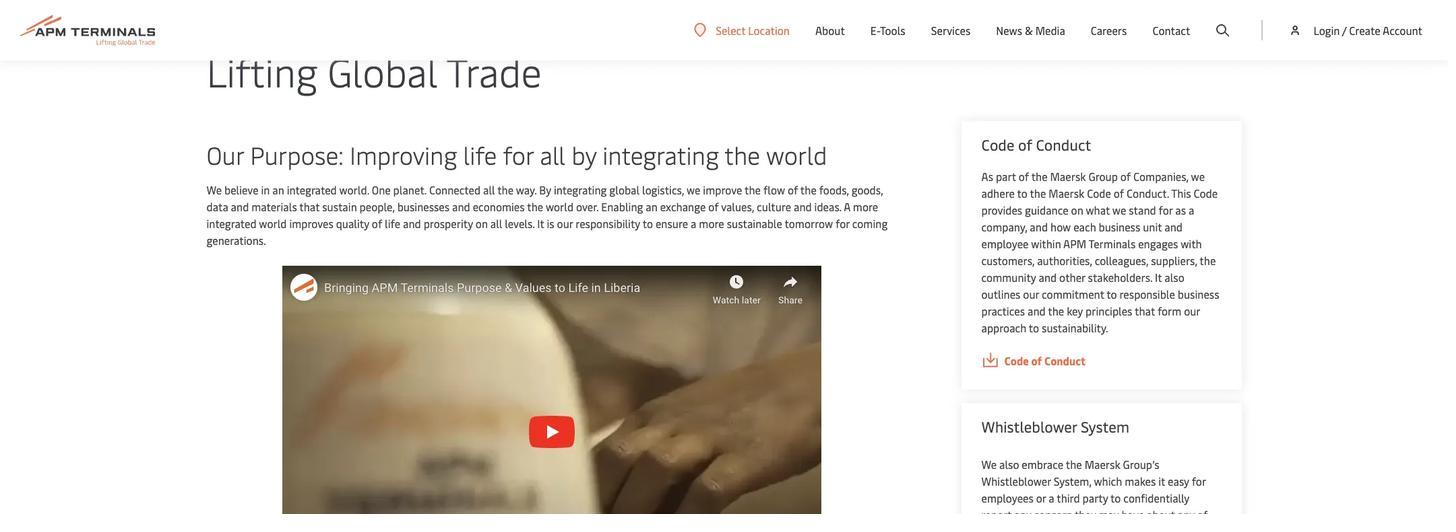 Task type: locate. For each thing, give the bounding box(es) containing it.
1 vertical spatial an
[[646, 199, 658, 214]]

trade
[[447, 44, 542, 98]]

whistleblower
[[982, 417, 1077, 437], [982, 474, 1051, 489]]

1 horizontal spatial that
[[1135, 304, 1155, 319]]

0 horizontal spatial business
[[1099, 220, 1140, 235]]

0 horizontal spatial that
[[299, 199, 320, 214]]

party
[[1083, 491, 1108, 506]]

life up connected
[[463, 138, 497, 171]]

all left by
[[540, 138, 565, 171]]

economies
[[473, 199, 525, 214]]

our inside we believe in an integrated world. one planet. connected all the way. by integrating global logistics, we improve the flow of the foods, goods, data and materials that sustain people, businesses and economies the world over. enabling an exchange of values, culture and ideas. a more integrated world improves quality of life and prosperity on all levels. it is our responsibility to ensure a more sustainable tomorrow for coming generations.
[[557, 216, 573, 231]]

0 vertical spatial our
[[557, 216, 573, 231]]

the up improve
[[725, 138, 760, 171]]

that up improves
[[299, 199, 320, 214]]

employee
[[982, 237, 1029, 251]]

business up form
[[1178, 287, 1219, 302]]

life inside we believe in an integrated world. one planet. connected all the way. by integrating global logistics, we improve the flow of the foods, goods, data and materials that sustain people, businesses and economies the world over. enabling an exchange of values, culture and ideas. a more integrated world improves quality of life and prosperity on all levels. it is our responsibility to ensure a more sustainable tomorrow for coming generations.
[[385, 216, 400, 231]]

integrated up 'generations.'
[[207, 216, 257, 231]]

integrating inside we believe in an integrated world. one planet. connected all the way. by integrating global logistics, we improve the flow of the foods, goods, data and materials that sustain people, businesses and economies the world over. enabling an exchange of values, culture and ideas. a more integrated world improves quality of life and prosperity on all levels. it is our responsibility to ensure a more sustainable tomorrow for coming generations.
[[554, 183, 607, 197]]

0 vertical spatial we
[[207, 183, 222, 197]]

also down suppliers,
[[1165, 270, 1185, 285]]

0 vertical spatial world
[[766, 138, 827, 171]]

world up the flow
[[766, 138, 827, 171]]

and
[[231, 199, 249, 214], [452, 199, 470, 214], [794, 199, 812, 214], [403, 216, 421, 231], [1030, 220, 1048, 235], [1165, 220, 1183, 235], [1039, 270, 1057, 285], [1028, 304, 1046, 319]]

contact button
[[1153, 0, 1190, 61]]

careers button
[[1091, 0, 1127, 61]]

also left embrace
[[999, 458, 1019, 472]]

1 horizontal spatial we
[[982, 458, 997, 472]]

/
[[1342, 23, 1347, 38]]

our
[[207, 138, 244, 171]]

and down as
[[1165, 220, 1183, 235]]

more down 'goods,'
[[853, 199, 878, 214]]

a right as
[[1189, 203, 1194, 218]]

0 vertical spatial all
[[540, 138, 565, 171]]

integrating up "logistics,"
[[603, 138, 719, 171]]

1 vertical spatial business
[[1178, 287, 1219, 302]]

customers,
[[982, 253, 1035, 268]]

maersk inside we also embrace the maersk group's whistleblower system, which makes it easy for employees or a third party to confidentially report any concern they may have about any
[[1085, 458, 1121, 472]]

colleagues,
[[1095, 253, 1149, 268]]

0 horizontal spatial a
[[691, 216, 696, 231]]

1 horizontal spatial our
[[1023, 287, 1039, 302]]

responsibility
[[576, 216, 640, 231]]

1 vertical spatial code of conduct
[[1004, 354, 1086, 369]]

0 horizontal spatial on
[[476, 216, 488, 231]]

we inside we also embrace the maersk group's whistleblower system, which makes it easy for employees or a third party to confidentially report any concern they may have about any
[[982, 458, 997, 472]]

1 horizontal spatial business
[[1178, 287, 1219, 302]]

for up way.
[[503, 138, 534, 171]]

news & media button
[[996, 0, 1065, 61]]

1 horizontal spatial also
[[1165, 270, 1185, 285]]

integrating up over.
[[554, 183, 607, 197]]

it left is
[[537, 216, 544, 231]]

maersk up guidance
[[1049, 186, 1085, 201]]

we
[[207, 183, 222, 197], [982, 458, 997, 472]]

concern
[[1034, 508, 1072, 515]]

0 vertical spatial maersk
[[1050, 169, 1086, 184]]

ensure
[[656, 216, 688, 231]]

our down community
[[1023, 287, 1039, 302]]

an down "logistics,"
[[646, 199, 658, 214]]

contact
[[1153, 23, 1190, 38]]

global
[[328, 44, 438, 98]]

1 vertical spatial world
[[546, 199, 574, 214]]

0 vertical spatial business
[[1099, 220, 1140, 235]]

whistleblower up employees
[[982, 474, 1051, 489]]

for
[[503, 138, 534, 171], [1159, 203, 1173, 218], [836, 216, 850, 231], [1192, 474, 1206, 489]]

terminals
[[1089, 237, 1136, 251]]

to up 'may'
[[1111, 491, 1121, 506]]

we believe in an integrated world. one planet. connected all the way. by integrating global logistics, we improve the flow of the foods, goods, data and materials that sustain people, businesses and economies the world over. enabling an exchange of values, culture and ideas. a more integrated world improves quality of life and prosperity on all levels. it is our responsibility to ensure a more sustainable tomorrow for coming generations.
[[207, 183, 888, 248]]

integrated up sustain
[[287, 183, 337, 197]]

community
[[982, 270, 1036, 285]]

culture
[[757, 199, 791, 214]]

on
[[1071, 203, 1083, 218], [476, 216, 488, 231]]

we inside we believe in an integrated world. one planet. connected all the way. by integrating global logistics, we improve the flow of the foods, goods, data and materials that sustain people, businesses and economies the world over. enabling an exchange of values, culture and ideas. a more integrated world improves quality of life and prosperity on all levels. it is our responsibility to ensure a more sustainable tomorrow for coming generations.
[[207, 183, 222, 197]]

we right what
[[1113, 203, 1126, 218]]

conduct up group
[[1036, 135, 1091, 155]]

0 horizontal spatial also
[[999, 458, 1019, 472]]

code of conduct up part
[[982, 135, 1091, 155]]

login
[[1314, 23, 1340, 38]]

0 horizontal spatial it
[[537, 216, 544, 231]]

business up terminals
[[1099, 220, 1140, 235]]

we also embrace the maersk group's whistleblower system, which makes it easy for employees or a third party to confidentially report any concern they may have about any
[[982, 458, 1208, 515]]

code of conduct
[[982, 135, 1091, 155], [1004, 354, 1086, 369]]

conduct.
[[1127, 186, 1169, 201]]

0 vertical spatial that
[[299, 199, 320, 214]]

maersk
[[1050, 169, 1086, 184], [1049, 186, 1085, 201], [1085, 458, 1121, 472]]

life down people,
[[385, 216, 400, 231]]

maersk left group
[[1050, 169, 1086, 184]]

it inside as part of the maersk group of companies, we adhere to the maersk code of conduct. this code provides guidance on what we stand for as a company, and how each business unit and employee within apm terminals engages with customers, authorities, colleagues, suppliers, the community and other stakeholders.  it also outlines our commitment to responsible business practices and the key principles that form our approach to sustainability.
[[1155, 270, 1162, 285]]

whistleblower up embrace
[[982, 417, 1077, 437]]

prosperity
[[424, 216, 473, 231]]

we up 'data'
[[207, 183, 222, 197]]

an right "in"
[[272, 183, 284, 197]]

businesses
[[397, 199, 450, 214]]

confidentially
[[1124, 491, 1190, 506]]

the left foods,
[[801, 183, 817, 197]]

the up system,
[[1066, 458, 1082, 472]]

1 vertical spatial all
[[483, 183, 495, 197]]

levels.
[[505, 216, 535, 231]]

embrace
[[1022, 458, 1064, 472]]

0 horizontal spatial world
[[259, 216, 287, 231]]

we for our purpose: improving life for all by integrating the world
[[207, 183, 222, 197]]

1 horizontal spatial it
[[1155, 270, 1162, 285]]

that down responsible
[[1135, 304, 1155, 319]]

all up economies
[[483, 183, 495, 197]]

1 horizontal spatial integrated
[[287, 183, 337, 197]]

purpose:
[[250, 138, 344, 171]]

1 horizontal spatial more
[[853, 199, 878, 214]]

e-
[[871, 23, 880, 38]]

1 vertical spatial integrating
[[554, 183, 607, 197]]

code
[[982, 135, 1015, 155], [1087, 186, 1111, 201], [1194, 186, 1218, 201], [1004, 354, 1029, 369]]

conduct down sustainability.
[[1045, 354, 1086, 369]]

for inside as part of the maersk group of companies, we adhere to the maersk code of conduct. this code provides guidance on what we stand for as a company, and how each business unit and employee within apm terminals engages with customers, authorities, colleagues, suppliers, the community and other stakeholders.  it also outlines our commitment to responsible business practices and the key principles that form our approach to sustainability.
[[1159, 203, 1173, 218]]

and down connected
[[452, 199, 470, 214]]

planet.
[[393, 183, 427, 197]]

of
[[1018, 135, 1032, 155], [1019, 169, 1029, 184], [1121, 169, 1131, 184], [788, 183, 798, 197], [1114, 186, 1124, 201], [709, 199, 719, 214], [372, 216, 382, 231], [1031, 354, 1042, 369]]

2 vertical spatial maersk
[[1085, 458, 1121, 472]]

we
[[1191, 169, 1205, 184], [687, 183, 701, 197], [1113, 203, 1126, 218]]

select location
[[716, 23, 790, 37]]

for left as
[[1159, 203, 1173, 218]]

1 vertical spatial also
[[999, 458, 1019, 472]]

2 horizontal spatial our
[[1184, 304, 1200, 319]]

to
[[1017, 186, 1028, 201], [643, 216, 653, 231], [1107, 287, 1117, 302], [1029, 321, 1039, 336], [1111, 491, 1121, 506]]

a right or
[[1049, 491, 1054, 506]]

services
[[931, 23, 971, 38]]

as part of the maersk group of companies, we adhere to the maersk code of conduct. this code provides guidance on what we stand for as a company, and how each business unit and employee within apm terminals engages with customers, authorities, colleagues, suppliers, the community and other stakeholders.  it also outlines our commitment to responsible business practices and the key principles that form our approach to sustainability.
[[982, 169, 1219, 336]]

1 horizontal spatial world
[[546, 199, 574, 214]]

maersk up which
[[1085, 458, 1121, 472]]

2 vertical spatial world
[[259, 216, 287, 231]]

0 horizontal spatial we
[[207, 183, 222, 197]]

with
[[1181, 237, 1202, 251]]

world.
[[339, 183, 369, 197]]

select location button
[[694, 23, 790, 37]]

1 vertical spatial our
[[1023, 287, 1039, 302]]

1 vertical spatial integrated
[[207, 216, 257, 231]]

1 vertical spatial it
[[1155, 270, 1162, 285]]

the up economies
[[497, 183, 514, 197]]

on up each
[[1071, 203, 1083, 218]]

it up responsible
[[1155, 270, 1162, 285]]

1 vertical spatial whistleblower
[[982, 474, 1051, 489]]

2 horizontal spatial a
[[1189, 203, 1194, 218]]

2 vertical spatial all
[[490, 216, 502, 231]]

2 horizontal spatial we
[[1191, 169, 1205, 184]]

an
[[272, 183, 284, 197], [646, 199, 658, 214]]

improving
[[350, 138, 457, 171]]

exchange
[[660, 199, 706, 214]]

to inside we also embrace the maersk group's whistleblower system, which makes it easy for employees or a third party to confidentially report any concern they may have about any
[[1111, 491, 1121, 506]]

2 whistleblower from the top
[[982, 474, 1051, 489]]

whistleblower inside we also embrace the maersk group's whistleblower system, which makes it easy for employees or a third party to confidentially report any concern they may have about any
[[982, 474, 1051, 489]]

on down economies
[[476, 216, 488, 231]]

1 vertical spatial that
[[1135, 304, 1155, 319]]

1 horizontal spatial life
[[463, 138, 497, 171]]

2 horizontal spatial world
[[766, 138, 827, 171]]

for inside we also embrace the maersk group's whistleblower system, which makes it easy for employees or a third party to confidentially report any concern they may have about any
[[1192, 474, 1206, 489]]

0 horizontal spatial life
[[385, 216, 400, 231]]

account
[[1383, 23, 1423, 38]]

e-tools
[[871, 23, 906, 38]]

that inside as part of the maersk group of companies, we adhere to the maersk code of conduct. this code provides guidance on what we stand for as a company, and how each business unit and employee within apm terminals engages with customers, authorities, colleagues, suppliers, the community and other stakeholders.  it also outlines our commitment to responsible business practices and the key principles that form our approach to sustainability.
[[1135, 304, 1155, 319]]

for right 'easy'
[[1192, 474, 1206, 489]]

we up employees
[[982, 458, 997, 472]]

maersk for of
[[1050, 169, 1086, 184]]

news & media
[[996, 23, 1065, 38]]

about
[[1147, 508, 1175, 515]]

1 vertical spatial life
[[385, 216, 400, 231]]

connected
[[429, 183, 481, 197]]

for inside we believe in an integrated world. one planet. connected all the way. by integrating global logistics, we improve the flow of the foods, goods, data and materials that sustain people, businesses and economies the world over. enabling an exchange of values, culture and ideas. a more integrated world improves quality of life and prosperity on all levels. it is our responsibility to ensure a more sustainable tomorrow for coming generations.
[[836, 216, 850, 231]]

we up this
[[1191, 169, 1205, 184]]

engages
[[1138, 237, 1178, 251]]

and down authorities,
[[1039, 270, 1057, 285]]

world up is
[[546, 199, 574, 214]]

1 horizontal spatial on
[[1071, 203, 1083, 218]]

enabling
[[601, 199, 643, 214]]

our right form
[[1184, 304, 1200, 319]]

form
[[1158, 304, 1182, 319]]

0 vertical spatial it
[[537, 216, 544, 231]]

more down values,
[[699, 216, 724, 231]]

within
[[1031, 237, 1061, 251]]

0 horizontal spatial more
[[699, 216, 724, 231]]

a inside as part of the maersk group of companies, we adhere to the maersk code of conduct. this code provides guidance on what we stand for as a company, and how each business unit and employee within apm terminals engages with customers, authorities, colleagues, suppliers, the community and other stakeholders.  it also outlines our commitment to responsible business practices and the key principles that form our approach to sustainability.
[[1189, 203, 1194, 218]]

company,
[[982, 220, 1027, 235]]

to left ensure
[[643, 216, 653, 231]]

0 horizontal spatial an
[[272, 183, 284, 197]]

group
[[1089, 169, 1118, 184]]

we up exchange
[[687, 183, 701, 197]]

for down a
[[836, 216, 850, 231]]

0 horizontal spatial our
[[557, 216, 573, 231]]

it inside we believe in an integrated world. one planet. connected all the way. by integrating global logistics, we improve the flow of the foods, goods, data and materials that sustain people, businesses and economies the world over. enabling an exchange of values, culture and ideas. a more integrated world improves quality of life and prosperity on all levels. it is our responsibility to ensure a more sustainable tomorrow for coming generations.
[[537, 216, 544, 231]]

&
[[1025, 23, 1033, 38]]

0 vertical spatial code of conduct
[[982, 135, 1091, 155]]

0 vertical spatial also
[[1165, 270, 1185, 285]]

code of conduct down sustainability.
[[1004, 354, 1086, 369]]

a down exchange
[[691, 216, 696, 231]]

commitment
[[1042, 287, 1104, 302]]

coming
[[852, 216, 888, 231]]

adhere
[[982, 186, 1015, 201]]

world down materials
[[259, 216, 287, 231]]

all down economies
[[490, 216, 502, 231]]

0 horizontal spatial we
[[687, 183, 701, 197]]

1 vertical spatial we
[[982, 458, 997, 472]]

logistics,
[[642, 183, 684, 197]]

code down approach
[[1004, 354, 1029, 369]]

one
[[372, 183, 391, 197]]

more
[[853, 199, 878, 214], [699, 216, 724, 231]]

1 horizontal spatial a
[[1049, 491, 1054, 506]]

0 vertical spatial integrating
[[603, 138, 719, 171]]

the left key
[[1048, 304, 1064, 319]]

our right is
[[557, 216, 573, 231]]

0 vertical spatial whistleblower
[[982, 417, 1077, 437]]

to right "adhere"
[[1017, 186, 1028, 201]]



Task type: vqa. For each thing, say whether or not it's contained in the screenshot.
the integrating inside the We believe in an integrated world. One planet. Connected all the way. By integrating global logistics, we improve the flow of the foods, goods, data and materials that sustain people, businesses and economies the world over. Enabling an exchange of values, culture and ideas. A more integrated world improves quality of life and prosperity on all levels. It is our responsibility to ensure a more sustainable tomorrow for coming generations.
yes



Task type: describe. For each thing, give the bounding box(es) containing it.
1 vertical spatial more
[[699, 216, 724, 231]]

select
[[716, 23, 746, 37]]

0 vertical spatial conduct
[[1036, 135, 1091, 155]]

which
[[1094, 474, 1122, 489]]

is
[[547, 216, 554, 231]]

also inside we also embrace the maersk group's whistleblower system, which makes it easy for employees or a third party to confidentially report any concern they may have about any
[[999, 458, 1019, 472]]

1 vertical spatial conduct
[[1045, 354, 1086, 369]]

location
[[748, 23, 790, 37]]

believe
[[224, 183, 259, 197]]

the down way.
[[527, 199, 543, 214]]

or
[[1036, 491, 1046, 506]]

services button
[[931, 0, 971, 61]]

what
[[1086, 203, 1110, 218]]

0 vertical spatial an
[[272, 183, 284, 197]]

that inside we believe in an integrated world. one planet. connected all the way. by integrating global logistics, we improve the flow of the foods, goods, data and materials that sustain people, businesses and economies the world over. enabling an exchange of values, culture and ideas. a more integrated world improves quality of life and prosperity on all levels. it is our responsibility to ensure a more sustainable tomorrow for coming generations.
[[299, 199, 320, 214]]

to inside we believe in an integrated world. one planet. connected all the way. by integrating global logistics, we improve the flow of the foods, goods, data and materials that sustain people, businesses and economies the world over. enabling an exchange of values, culture and ideas. a more integrated world improves quality of life and prosperity on all levels. it is our responsibility to ensure a more sustainable tomorrow for coming generations.
[[643, 216, 653, 231]]

lifting global trade
[[207, 44, 542, 98]]

on inside as part of the maersk group of companies, we adhere to the maersk code of conduct. this code provides guidance on what we stand for as a company, and how each business unit and employee within apm terminals engages with customers, authorities, colleagues, suppliers, the community and other stakeholders.  it also outlines our commitment to responsible business practices and the key principles that form our approach to sustainability.
[[1071, 203, 1083, 218]]

responsible
[[1120, 287, 1175, 302]]

and down the "believe"
[[231, 199, 249, 214]]

as
[[982, 169, 993, 184]]

0 vertical spatial life
[[463, 138, 497, 171]]

also inside as part of the maersk group of companies, we adhere to the maersk code of conduct. this code provides guidance on what we stand for as a company, and how each business unit and employee within apm terminals engages with customers, authorities, colleagues, suppliers, the community and other stakeholders.  it also outlines our commitment to responsible business practices and the key principles that form our approach to sustainability.
[[1165, 270, 1185, 285]]

1 horizontal spatial an
[[646, 199, 658, 214]]

the left the flow
[[745, 183, 761, 197]]

e-tools button
[[871, 0, 906, 61]]

any
[[1014, 508, 1031, 515]]

lifting
[[207, 44, 318, 98]]

and up tomorrow
[[794, 199, 812, 214]]

and right practices
[[1028, 304, 1046, 319]]

system,
[[1054, 474, 1092, 489]]

a inside we believe in an integrated world. one planet. connected all the way. by integrating global logistics, we improve the flow of the foods, goods, data and materials that sustain people, businesses and economies the world over. enabling an exchange of values, culture and ideas. a more integrated world improves quality of life and prosperity on all levels. it is our responsibility to ensure a more sustainable tomorrow for coming generations.
[[691, 216, 696, 231]]

outlines
[[982, 287, 1021, 302]]

way.
[[516, 183, 537, 197]]

0 vertical spatial integrated
[[287, 183, 337, 197]]

to right approach
[[1029, 321, 1039, 336]]

on inside we believe in an integrated world. one planet. connected all the way. by integrating global logistics, we improve the flow of the foods, goods, data and materials that sustain people, businesses and economies the world over. enabling an exchange of values, culture and ideas. a more integrated world improves quality of life and prosperity on all levels. it is our responsibility to ensure a more sustainable tomorrow for coming generations.
[[476, 216, 488, 231]]

improve
[[703, 183, 742, 197]]

third
[[1057, 491, 1080, 506]]

easy
[[1168, 474, 1189, 489]]

1 vertical spatial maersk
[[1049, 186, 1085, 201]]

group's
[[1123, 458, 1160, 472]]

1 whistleblower from the top
[[982, 417, 1077, 437]]

companies,
[[1134, 169, 1189, 184]]

code right this
[[1194, 186, 1218, 201]]

we for whistleblower system
[[982, 458, 997, 472]]

create
[[1349, 23, 1381, 38]]

code up what
[[1087, 186, 1111, 201]]

improves
[[289, 216, 334, 231]]

code of conduct link
[[982, 353, 1221, 370]]

quality
[[336, 216, 369, 231]]

system
[[1081, 417, 1130, 437]]

report
[[982, 508, 1012, 515]]

the right part
[[1032, 169, 1048, 184]]

stakeholders.
[[1088, 270, 1153, 285]]

suppliers,
[[1151, 253, 1197, 268]]

they
[[1075, 508, 1096, 515]]

sustainability.
[[1042, 321, 1108, 336]]

this
[[1171, 186, 1191, 201]]

the down with
[[1200, 253, 1216, 268]]

sustain
[[322, 199, 357, 214]]

careers
[[1091, 23, 1127, 38]]

sustainable
[[727, 216, 782, 231]]

how
[[1051, 220, 1071, 235]]

ideas.
[[815, 199, 842, 214]]

about button
[[815, 0, 845, 61]]

values,
[[721, 199, 754, 214]]

in
[[261, 183, 270, 197]]

people,
[[360, 199, 395, 214]]

tools
[[880, 23, 906, 38]]

employees
[[982, 491, 1034, 506]]

flow
[[764, 183, 785, 197]]

each
[[1074, 220, 1096, 235]]

to up principles on the bottom right of the page
[[1107, 287, 1117, 302]]

0 horizontal spatial integrated
[[207, 216, 257, 231]]

and down the businesses at top
[[403, 216, 421, 231]]

2 vertical spatial our
[[1184, 304, 1200, 319]]

maersk for system
[[1085, 458, 1121, 472]]

practices
[[982, 304, 1025, 319]]

makes
[[1125, 474, 1156, 489]]

data
[[207, 199, 228, 214]]

tomorrow
[[785, 216, 833, 231]]

media
[[1036, 23, 1065, 38]]

about
[[815, 23, 845, 38]]

a inside we also embrace the maersk group's whistleblower system, which makes it easy for employees or a third party to confidentially report any concern they may have about any
[[1049, 491, 1054, 506]]

provides
[[982, 203, 1022, 218]]

1 horizontal spatial we
[[1113, 203, 1126, 218]]

a
[[844, 199, 850, 214]]

authorities,
[[1037, 253, 1092, 268]]

other
[[1059, 270, 1086, 285]]

and up within
[[1030, 220, 1048, 235]]

stand
[[1129, 203, 1156, 218]]

key
[[1067, 304, 1083, 319]]

the up guidance
[[1030, 186, 1046, 201]]

our purpose: improving life for all by integrating the world
[[207, 138, 827, 171]]

it
[[1159, 474, 1165, 489]]

we inside we believe in an integrated world. one planet. connected all the way. by integrating global logistics, we improve the flow of the foods, goods, data and materials that sustain people, businesses and economies the world over. enabling an exchange of values, culture and ideas. a more integrated world improves quality of life and prosperity on all levels. it is our responsibility to ensure a more sustainable tomorrow for coming generations.
[[687, 183, 701, 197]]

code up part
[[982, 135, 1015, 155]]

approach
[[982, 321, 1027, 336]]

as
[[1176, 203, 1186, 218]]

principles
[[1086, 304, 1132, 319]]

goods,
[[852, 183, 883, 197]]

the inside we also embrace the maersk group's whistleblower system, which makes it easy for employees or a third party to confidentially report any concern they may have about any
[[1066, 458, 1082, 472]]

0 vertical spatial more
[[853, 199, 878, 214]]

whistleblower system
[[982, 417, 1130, 437]]



